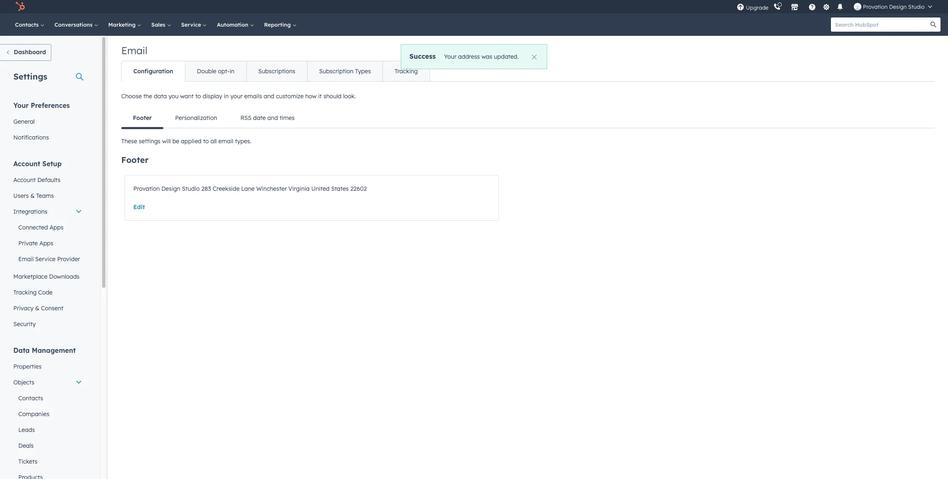 Task type: vqa. For each thing, say whether or not it's contained in the screenshot.
the left Link opens in a new window image
no



Task type: locate. For each thing, give the bounding box(es) containing it.
be
[[172, 138, 179, 145]]

account up 'users'
[[13, 176, 36, 184]]

creekside
[[213, 185, 240, 193]]

0 horizontal spatial to
[[195, 93, 201, 100]]

& right 'users'
[[30, 192, 35, 200]]

your inside "success" alert
[[444, 53, 457, 60]]

0 vertical spatial footer
[[133, 114, 152, 122]]

0 vertical spatial tracking
[[395, 68, 418, 75]]

2 navigation from the top
[[121, 108, 935, 129]]

account up account defaults on the top left of the page
[[13, 160, 40, 168]]

1 vertical spatial contacts
[[18, 395, 43, 402]]

notifications
[[13, 134, 49, 141]]

leads
[[18, 427, 35, 434]]

calling icon image
[[774, 3, 782, 11]]

navigation
[[121, 61, 430, 82], [121, 108, 935, 129]]

1 horizontal spatial design
[[890, 3, 907, 10]]

footer down the
[[133, 114, 152, 122]]

in up 'your'
[[230, 68, 235, 75]]

1 horizontal spatial studio
[[909, 3, 925, 10]]

should
[[324, 93, 342, 100]]

your
[[231, 93, 243, 100]]

configuration link
[[122, 61, 185, 81]]

tracking down 'success'
[[395, 68, 418, 75]]

&
[[30, 192, 35, 200], [35, 305, 39, 312]]

account defaults
[[13, 176, 60, 184]]

in left 'your'
[[224, 93, 229, 100]]

1 vertical spatial in
[[224, 93, 229, 100]]

0 vertical spatial in
[[230, 68, 235, 75]]

hubspot link
[[10, 2, 31, 12]]

studio inside 'popup button'
[[909, 3, 925, 10]]

your inside your preferences element
[[13, 101, 29, 110]]

1 vertical spatial navigation
[[121, 108, 935, 129]]

connected apps link
[[8, 220, 87, 236]]

1 vertical spatial service
[[35, 256, 56, 263]]

in inside 'link'
[[230, 68, 235, 75]]

rss date and times
[[241, 114, 295, 122]]

0 vertical spatial account
[[13, 160, 40, 168]]

studio left 283
[[182, 185, 200, 193]]

users & teams link
[[8, 188, 87, 204]]

dashboard
[[14, 48, 46, 56]]

0 vertical spatial to
[[195, 93, 201, 100]]

navigation for choose the data you want to display in your emails and customize how it should look.
[[121, 108, 935, 129]]

tickets link
[[8, 454, 87, 470]]

apps down 'connected apps' link in the left top of the page
[[39, 240, 53, 247]]

provation up edit
[[133, 185, 160, 193]]

private
[[18, 240, 38, 247]]

winchester
[[256, 185, 287, 193]]

your left address
[[444, 53, 457, 60]]

0 horizontal spatial studio
[[182, 185, 200, 193]]

data
[[13, 347, 30, 355]]

provation for provation design studio 283 creekside lane winchester virginia united states 22602
[[133, 185, 160, 193]]

updated.
[[494, 53, 519, 60]]

1 vertical spatial provation
[[133, 185, 160, 193]]

0 vertical spatial navigation
[[121, 61, 430, 82]]

contacts down hubspot link
[[15, 21, 40, 28]]

close image
[[532, 55, 537, 60]]

apps up private apps link
[[50, 224, 64, 231]]

footer
[[133, 114, 152, 122], [121, 155, 149, 165]]

1 vertical spatial studio
[[182, 185, 200, 193]]

data management
[[13, 347, 76, 355]]

Search HubSpot search field
[[832, 18, 934, 32]]

code
[[38, 289, 53, 297]]

1 navigation from the top
[[121, 61, 430, 82]]

design left 283
[[161, 185, 180, 193]]

0 horizontal spatial your
[[13, 101, 29, 110]]

1 vertical spatial apps
[[39, 240, 53, 247]]

edit
[[133, 204, 145, 211]]

settings image
[[823, 4, 831, 11]]

properties
[[13, 363, 42, 371]]

1 vertical spatial email
[[18, 256, 34, 263]]

tracking inside account setup element
[[13, 289, 37, 297]]

0 vertical spatial contacts
[[15, 21, 40, 28]]

tracking for tracking
[[395, 68, 418, 75]]

double opt-in
[[197, 68, 235, 75]]

address
[[458, 53, 480, 60]]

provation right james peterson image
[[864, 3, 888, 10]]

2 account from the top
[[13, 176, 36, 184]]

contacts link down hubspot link
[[10, 13, 50, 36]]

design up "search hubspot" search field on the right top of page
[[890, 3, 907, 10]]

data
[[154, 93, 167, 100]]

service right 'sales' link
[[181, 21, 203, 28]]

marketplace
[[13, 273, 47, 281]]

1 horizontal spatial email
[[121, 44, 148, 57]]

settings link
[[822, 2, 832, 11]]

lane
[[241, 185, 255, 193]]

apps for connected apps
[[50, 224, 64, 231]]

teams
[[36, 192, 54, 200]]

and inside navigation
[[268, 114, 278, 122]]

james peterson image
[[855, 3, 862, 10]]

marketing
[[108, 21, 137, 28]]

and
[[264, 93, 274, 100], [268, 114, 278, 122]]

1 account from the top
[[13, 160, 40, 168]]

to right "want"
[[195, 93, 201, 100]]

studio for provation design studio
[[909, 3, 925, 10]]

companies
[[18, 411, 49, 418]]

1 vertical spatial contacts link
[[8, 391, 87, 407]]

rss
[[241, 114, 252, 122]]

contacts link up companies
[[8, 391, 87, 407]]

0 vertical spatial your
[[444, 53, 457, 60]]

tracking link
[[383, 61, 430, 81]]

email down private
[[18, 256, 34, 263]]

0 vertical spatial &
[[30, 192, 35, 200]]

general
[[13, 118, 35, 126]]

0 horizontal spatial in
[[224, 93, 229, 100]]

tracking up "privacy"
[[13, 289, 37, 297]]

0 horizontal spatial provation
[[133, 185, 160, 193]]

1 vertical spatial your
[[13, 101, 29, 110]]

0 vertical spatial studio
[[909, 3, 925, 10]]

navigation containing footer
[[121, 108, 935, 129]]

account
[[13, 160, 40, 168], [13, 176, 36, 184]]

conversations link
[[50, 13, 103, 36]]

menu
[[737, 0, 939, 13]]

automation link
[[212, 13, 259, 36]]

1 horizontal spatial to
[[203, 138, 209, 145]]

footer down these
[[121, 155, 149, 165]]

service
[[181, 21, 203, 28], [35, 256, 56, 263]]

tracking code
[[13, 289, 53, 297]]

these
[[121, 138, 137, 145]]

0 horizontal spatial &
[[30, 192, 35, 200]]

success alert
[[401, 44, 548, 69]]

studio up "search hubspot" search field on the right top of page
[[909, 3, 925, 10]]

contacts link for companies link
[[8, 391, 87, 407]]

0 vertical spatial contacts link
[[10, 13, 50, 36]]

upgrade image
[[737, 4, 745, 11]]

users & teams
[[13, 192, 54, 200]]

reporting
[[264, 21, 293, 28]]

help button
[[806, 0, 820, 13]]

menu containing provation design studio
[[737, 0, 939, 13]]

& right "privacy"
[[35, 305, 39, 312]]

0 horizontal spatial tracking
[[13, 289, 37, 297]]

navigation containing configuration
[[121, 61, 430, 82]]

service down private apps link
[[35, 256, 56, 263]]

customize
[[276, 93, 304, 100]]

1 horizontal spatial your
[[444, 53, 457, 60]]

design
[[890, 3, 907, 10], [161, 185, 180, 193]]

leads link
[[8, 422, 87, 438]]

0 horizontal spatial email
[[18, 256, 34, 263]]

1 horizontal spatial &
[[35, 305, 39, 312]]

deals
[[18, 442, 34, 450]]

want
[[180, 93, 194, 100]]

success
[[410, 52, 436, 60]]

users
[[13, 192, 29, 200]]

0 vertical spatial apps
[[50, 224, 64, 231]]

upgrade
[[747, 4, 769, 11]]

1 vertical spatial tracking
[[13, 289, 37, 297]]

tracking
[[395, 68, 418, 75], [13, 289, 37, 297]]

account for account setup
[[13, 160, 40, 168]]

your up "general"
[[13, 101, 29, 110]]

1 vertical spatial &
[[35, 305, 39, 312]]

your address was updated.
[[444, 53, 519, 60]]

1 horizontal spatial provation
[[864, 3, 888, 10]]

0 vertical spatial design
[[890, 3, 907, 10]]

0 vertical spatial email
[[121, 44, 148, 57]]

contacts link for conversations 'link'
[[10, 13, 50, 36]]

these settings will be applied to all email types.
[[121, 138, 252, 145]]

design for provation design studio 283 creekside lane winchester virginia united states 22602
[[161, 185, 180, 193]]

provation design studio 283 creekside lane winchester virginia united states 22602
[[133, 185, 367, 193]]

edit button
[[133, 204, 145, 211]]

1 vertical spatial to
[[203, 138, 209, 145]]

automation
[[217, 21, 250, 28]]

management
[[32, 347, 76, 355]]

times
[[280, 114, 295, 122]]

apps for private apps
[[39, 240, 53, 247]]

0 vertical spatial service
[[181, 21, 203, 28]]

1 horizontal spatial tracking
[[395, 68, 418, 75]]

0 vertical spatial provation
[[864, 3, 888, 10]]

subscription types
[[319, 68, 371, 75]]

configuration
[[133, 68, 173, 75]]

and right emails
[[264, 93, 274, 100]]

email inside email service provider link
[[18, 256, 34, 263]]

search image
[[931, 22, 937, 28]]

properties link
[[8, 359, 87, 375]]

0 horizontal spatial service
[[35, 256, 56, 263]]

0 horizontal spatial design
[[161, 185, 180, 193]]

connected apps
[[18, 224, 64, 231]]

deals link
[[8, 438, 87, 454]]

1 horizontal spatial in
[[230, 68, 235, 75]]

1 vertical spatial design
[[161, 185, 180, 193]]

1 vertical spatial and
[[268, 114, 278, 122]]

to left all
[[203, 138, 209, 145]]

provation inside provation design studio 'popup button'
[[864, 3, 888, 10]]

design inside 'popup button'
[[890, 3, 907, 10]]

to for want
[[195, 93, 201, 100]]

1 vertical spatial account
[[13, 176, 36, 184]]

and right date at the left of page
[[268, 114, 278, 122]]

contacts up companies
[[18, 395, 43, 402]]

email down marketing link
[[121, 44, 148, 57]]



Task type: describe. For each thing, give the bounding box(es) containing it.
account defaults link
[[8, 172, 87, 188]]

1 vertical spatial footer
[[121, 155, 149, 165]]

defaults
[[37, 176, 60, 184]]

notifications button
[[834, 0, 848, 13]]

help image
[[809, 4, 817, 11]]

marketplaces image
[[792, 4, 799, 11]]

1 horizontal spatial service
[[181, 21, 203, 28]]

objects
[[13, 379, 34, 387]]

provation design studio
[[864, 3, 925, 10]]

personalization link
[[164, 108, 229, 128]]

companies link
[[8, 407, 87, 422]]

service inside account setup element
[[35, 256, 56, 263]]

0 vertical spatial and
[[264, 93, 274, 100]]

22602
[[351, 185, 367, 193]]

contacts inside data management element
[[18, 395, 43, 402]]

settings
[[13, 71, 47, 82]]

search button
[[927, 18, 941, 32]]

footer inside navigation
[[133, 114, 152, 122]]

email for email service provider
[[18, 256, 34, 263]]

preferences
[[31, 101, 70, 110]]

all
[[211, 138, 217, 145]]

how
[[305, 93, 317, 100]]

tickets
[[18, 458, 37, 466]]

emails
[[244, 93, 262, 100]]

& for users
[[30, 192, 35, 200]]

was
[[482, 53, 493, 60]]

your for your address was updated.
[[444, 53, 457, 60]]

email service provider link
[[8, 251, 87, 267]]

will
[[162, 138, 171, 145]]

privacy & consent
[[13, 305, 63, 312]]

email
[[218, 138, 234, 145]]

private apps
[[18, 240, 53, 247]]

email for email
[[121, 44, 148, 57]]

provation design studio button
[[850, 0, 938, 13]]

283
[[202, 185, 211, 193]]

subscription types link
[[307, 61, 383, 81]]

choose the data you want to display in your emails and customize how it should look.
[[121, 93, 356, 100]]

private apps link
[[8, 236, 87, 251]]

sales link
[[146, 13, 176, 36]]

your for your preferences
[[13, 101, 29, 110]]

date
[[253, 114, 266, 122]]

provation for provation design studio
[[864, 3, 888, 10]]

marketplace downloads link
[[8, 269, 87, 285]]

& for privacy
[[35, 305, 39, 312]]

to for applied
[[203, 138, 209, 145]]

objects button
[[8, 375, 87, 391]]

types
[[355, 68, 371, 75]]

email service provider
[[18, 256, 80, 263]]

united
[[312, 185, 330, 193]]

display
[[203, 93, 222, 100]]

setup
[[42, 160, 62, 168]]

reporting link
[[259, 13, 302, 36]]

consent
[[41, 305, 63, 312]]

design for provation design studio
[[890, 3, 907, 10]]

personalization
[[175, 114, 217, 122]]

subscription
[[319, 68, 354, 75]]

hubspot image
[[15, 2, 25, 12]]

tracking for tracking code
[[13, 289, 37, 297]]

account setup element
[[8, 159, 87, 332]]

you
[[169, 93, 179, 100]]

it
[[318, 93, 322, 100]]

your preferences
[[13, 101, 70, 110]]

account for account defaults
[[13, 176, 36, 184]]

security link
[[8, 317, 87, 332]]

downloads
[[49, 273, 80, 281]]

navigation for email
[[121, 61, 430, 82]]

your preferences element
[[8, 101, 87, 146]]

marketplace downloads
[[13, 273, 80, 281]]

subscriptions
[[258, 68, 296, 75]]

conversations
[[55, 21, 94, 28]]

subscriptions link
[[246, 61, 307, 81]]

general link
[[8, 114, 87, 130]]

data management element
[[8, 346, 87, 480]]

notifications link
[[8, 130, 87, 146]]

connected
[[18, 224, 48, 231]]

the
[[143, 93, 152, 100]]

opt-
[[218, 68, 230, 75]]

rss date and times link
[[229, 108, 307, 128]]

privacy
[[13, 305, 34, 312]]

virginia
[[289, 185, 310, 193]]

integrations
[[13, 208, 47, 216]]

types.
[[235, 138, 252, 145]]

privacy & consent link
[[8, 301, 87, 317]]

footer link
[[121, 108, 164, 129]]

choose
[[121, 93, 142, 100]]

provider
[[57, 256, 80, 263]]

states
[[331, 185, 349, 193]]

look.
[[343, 93, 356, 100]]

studio for provation design studio 283 creekside lane winchester virginia united states 22602
[[182, 185, 200, 193]]

applied
[[181, 138, 202, 145]]

dashboard link
[[0, 44, 51, 61]]

sales
[[151, 21, 167, 28]]

security
[[13, 321, 36, 328]]

notifications image
[[837, 4, 845, 11]]



